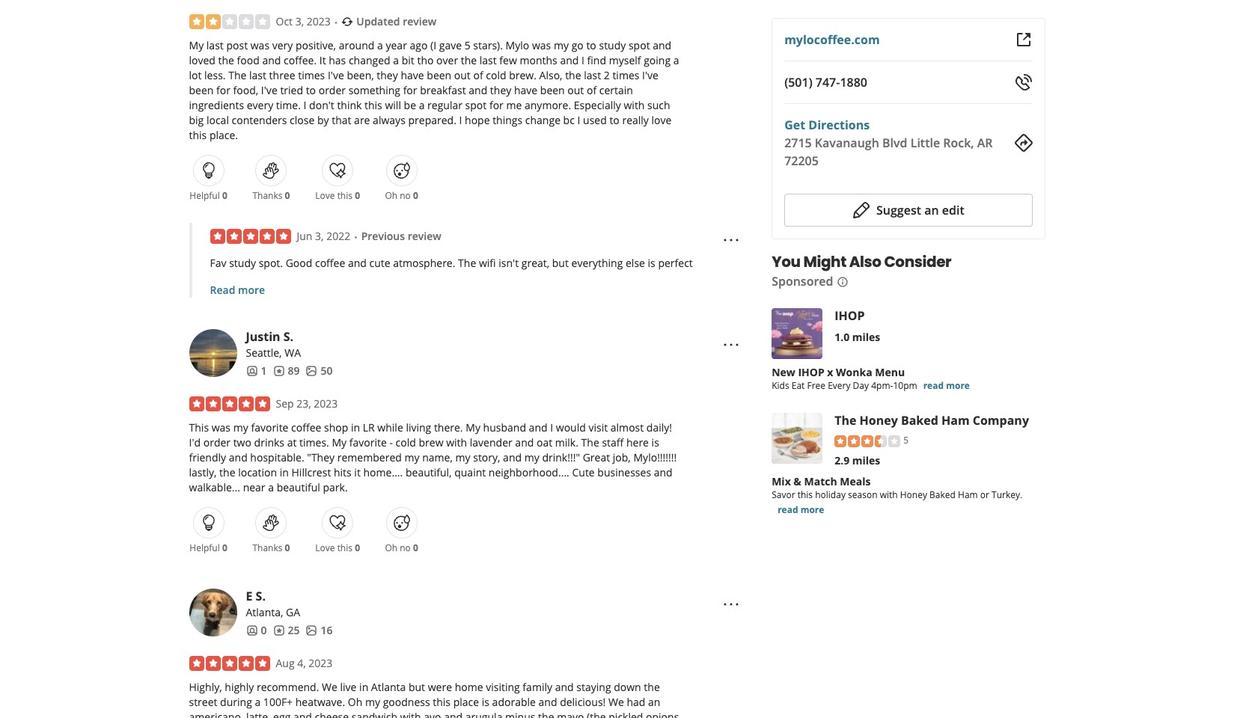 Task type: locate. For each thing, give the bounding box(es) containing it.
0 vertical spatial s.
[[283, 328, 294, 345]]

1 vertical spatial in
[[280, 465, 289, 480]]

2 helpful from the top
[[190, 542, 220, 554]]

2 horizontal spatial my
[[466, 420, 480, 435]]

1 vertical spatial an
[[648, 695, 660, 709]]

1 vertical spatial 16 photos v2 image
[[306, 625, 318, 637]]

1 vertical spatial ham
[[958, 489, 978, 501]]

16 friends v2 image
[[246, 365, 258, 377], [246, 625, 258, 637]]

cute
[[369, 256, 390, 270]]

study inside 'my last post was very positive, around a year ago (i gave 5 stars). mylo was my go to study spot and loved the food and coffee.  it has changed a bit tho over the last few months and i find myself going a lot less.  the last three times i've been, they have been out of cold brew. also, the last 2 times i've been for food, i've tried to order something for breakfast and they have been out of certain ingredients every time.  i don't think this will be a regular spot for me anymore. especially with such big local contenders close by that are always prepared. i hope things change bc i used to really love this place.'
[[599, 38, 626, 52]]

1 vertical spatial my
[[466, 420, 480, 435]]

updated
[[356, 14, 400, 28]]

favorite up drinks
[[251, 420, 288, 435]]

in down hospitable.
[[280, 465, 289, 480]]

(0 reactions) element
[[222, 189, 227, 202], [285, 189, 290, 202], [355, 189, 360, 202], [413, 189, 418, 202], [222, 542, 227, 554], [285, 542, 290, 554], [355, 542, 360, 554], [413, 542, 418, 554]]

every
[[828, 379, 851, 392]]

0 vertical spatial menu image
[[722, 231, 740, 249]]

3, right jun
[[315, 229, 324, 243]]

0 vertical spatial 16 friends v2 image
[[246, 365, 258, 377]]

2.9 miles
[[835, 453, 880, 468]]

a right going
[[673, 53, 679, 67]]

0 horizontal spatial more
[[238, 283, 265, 297]]

hits
[[334, 465, 352, 480]]

menu
[[875, 365, 905, 379]]

i'd
[[189, 435, 201, 450]]

1 vertical spatial out
[[568, 83, 584, 97]]

more inside mix & match meals savor this holiday season with honey baked ham or turkey. read more
[[801, 504, 824, 516]]

study right fav
[[229, 256, 256, 270]]

2 16 friends v2 image from the top
[[246, 625, 258, 637]]

edit
[[942, 202, 965, 219]]

0 horizontal spatial s.
[[256, 588, 266, 605]]

1 thanks 0 from the top
[[253, 189, 290, 202]]

with right season
[[880, 489, 898, 501]]

read inside mix & match meals savor this holiday season with honey baked ham or turkey. read more
[[778, 504, 798, 516]]

2 vertical spatial in
[[359, 680, 368, 694]]

my up neighborhood....
[[524, 450, 539, 465]]

16 photos v2 image for justin s.
[[306, 365, 318, 377]]

1 horizontal spatial of
[[587, 83, 597, 97]]

i up the oat
[[550, 420, 553, 435]]

an inside button
[[924, 202, 939, 219]]

previous
[[361, 229, 405, 243]]

previous review
[[361, 229, 441, 243]]

2 photos element from the top
[[306, 623, 333, 638]]

16 friends v2 image left 1
[[246, 365, 258, 377]]

my inside 'my last post was very positive, around a year ago (i gave 5 stars). mylo was my go to study spot and loved the food and coffee.  it has changed a bit tho over the last few months and i find myself going a lot less.  the last three times i've been, they have been out of cold brew. also, the last 2 times i've been for food, i've tried to order something for breakfast and they have been out of certain ingredients every time.  i don't think this will be a regular spot for me anymore. especially with such big local contenders close by that are always prepared. i hope things change bc i used to really love this place.'
[[189, 38, 204, 52]]

2023 right '23,'
[[314, 397, 338, 411]]

2023 for e s.
[[309, 656, 333, 670]]

0 horizontal spatial but
[[409, 680, 425, 694]]

0 horizontal spatial study
[[229, 256, 256, 270]]

i've down going
[[642, 68, 659, 82]]

living
[[406, 420, 431, 435]]

5 star rating image for e s.
[[189, 656, 270, 671]]

no
[[400, 189, 411, 202], [400, 542, 411, 554]]

1 friends element from the top
[[246, 364, 267, 379]]

1 horizontal spatial s.
[[283, 328, 294, 345]]

is inside the this was my favorite coffee shop in lr while living there.  my husband and i would visit almost daily! i'd order two drinks at times.  my favorite - cold brew with lavender and oat milk.   the staff here is friendly and hospitable. "they remembered my name, my story, and my drink!!!"   great job, mylo!!!!!!! lastly, the location in hillcrest hits it home....   beautiful, quaint neighborhood.... cute businesses and walkable... near a beautiful park.
[[652, 435, 659, 450]]

atlanta,
[[246, 605, 283, 620]]

and left the oat
[[515, 435, 534, 450]]

this down were at the left bottom of the page
[[433, 695, 451, 709]]

1 vertical spatial reviews element
[[273, 623, 300, 638]]

3, for jun
[[315, 229, 324, 243]]

an inside highly, highly recommend. we live in atlanta but were home visiting family and staying down the street during a 100f+ heatwave. oh my goodness this place is adorable and delicious! we had an americano, latte, egg and cheese sandwich with avo and arugula minus the mayo (the pickled onio
[[648, 695, 660, 709]]

photos element containing 50
[[306, 364, 333, 379]]

0 vertical spatial they
[[377, 68, 398, 82]]

they up the something
[[377, 68, 398, 82]]

2 16 photos v2 image from the top
[[306, 625, 318, 637]]

0 vertical spatial review
[[403, 14, 436, 28]]

2 friends element from the top
[[246, 623, 267, 638]]

oh
[[385, 189, 398, 202], [385, 542, 398, 554], [348, 695, 363, 709]]

the up food,
[[228, 68, 247, 82]]

0 horizontal spatial order
[[203, 435, 231, 450]]

0 vertical spatial friends element
[[246, 364, 267, 379]]

1
[[261, 364, 267, 378]]

1 horizontal spatial out
[[568, 83, 584, 97]]

2 thanks from the top
[[253, 542, 283, 554]]

in right "live"
[[359, 680, 368, 694]]

1 love this 0 from the top
[[315, 189, 360, 202]]

ihop image
[[772, 308, 823, 359]]

the honey baked ham company image
[[772, 413, 823, 464]]

have down brew.
[[514, 83, 538, 97]]

1 vertical spatial honey
[[900, 489, 927, 501]]

changed
[[349, 53, 390, 67]]

photos element
[[306, 364, 333, 379], [306, 623, 333, 638]]

0 vertical spatial spot
[[629, 38, 650, 52]]

24 pencil v2 image
[[852, 201, 870, 219]]

this was my favorite coffee shop in lr while living there.  my husband and i would visit almost daily! i'd order two drinks at times.  my favorite - cold brew with lavender and oat milk.   the staff here is friendly and hospitable. "they remembered my name, my story, and my drink!!!"   great job, mylo!!!!!!! lastly, the location in hillcrest hits it home....   beautiful, quaint neighborhood.... cute businesses and walkable... near a beautiful park.
[[189, 420, 677, 495]]

1 no from the top
[[400, 189, 411, 202]]

my up sandwich
[[365, 695, 380, 709]]

1 horizontal spatial ihop
[[835, 308, 865, 324]]

good
[[286, 256, 312, 270]]

0 horizontal spatial ihop
[[798, 365, 825, 379]]

honey right season
[[900, 489, 927, 501]]

we up pickled
[[608, 695, 624, 709]]

0 vertical spatial 5
[[465, 38, 471, 52]]

0 vertical spatial oh
[[385, 189, 398, 202]]

wonka
[[836, 365, 872, 379]]

day
[[853, 379, 869, 392]]

the up the walkable... on the left of the page
[[219, 465, 235, 480]]

thanks up e s. link
[[253, 542, 283, 554]]

2023 up the positive,
[[307, 14, 331, 28]]

love this 0 down park.
[[315, 542, 360, 554]]

photos element right 25 on the bottom of the page
[[306, 623, 333, 638]]

for up be
[[403, 83, 417, 97]]

1 vertical spatial love
[[315, 542, 335, 554]]

16 update v2 image
[[342, 15, 353, 27]]

0 vertical spatial is
[[648, 256, 656, 270]]

photos element right '89'
[[306, 364, 333, 379]]

24 external link v2 image
[[1015, 31, 1033, 49]]

an right had
[[648, 695, 660, 709]]

0 horizontal spatial cold
[[396, 435, 416, 450]]

cold inside the this was my favorite coffee shop in lr while living there.  my husband and i would visit almost daily! i'd order two drinks at times.  my favorite - cold brew with lavender and oat milk.   the staff here is friendly and hospitable. "they remembered my name, my story, and my drink!!!"   great job, mylo!!!!!!! lastly, the location in hillcrest hits it home....   beautiful, quaint neighborhood.... cute businesses and walkable... near a beautiful park.
[[396, 435, 416, 450]]

more down holiday
[[801, 504, 824, 516]]

highly,
[[189, 680, 222, 694]]

2 thanks 0 from the top
[[253, 542, 290, 554]]

reviews element down wa at left
[[273, 364, 300, 379]]

my
[[554, 38, 569, 52], [233, 420, 248, 435], [405, 450, 420, 465], [455, 450, 470, 465], [524, 450, 539, 465], [365, 695, 380, 709]]

for up ingredients
[[216, 83, 230, 97]]

0 horizontal spatial have
[[401, 68, 424, 82]]

1 times from the left
[[298, 68, 325, 82]]

my up loved
[[189, 38, 204, 52]]

but inside highly, highly recommend. we live in atlanta but were home visiting family and staying down the street during a 100f+ heatwave. oh my goodness this place is adorable and delicious! we had an americano, latte, egg and cheese sandwich with avo and arugula minus the mayo (the pickled onio
[[409, 680, 425, 694]]

1 horizontal spatial honey
[[900, 489, 927, 501]]

is up arugula
[[482, 695, 489, 709]]

read more
[[210, 283, 265, 297]]

5 inside 'my last post was very positive, around a year ago (i gave 5 stars). mylo was my go to study spot and loved the food and coffee.  it has changed a bit tho over the last few months and i find myself going a lot less.  the last three times i've been, they have been out of cold brew. also, the last 2 times i've been for food, i've tried to order something for breakfast and they have been out of certain ingredients every time.  i don't think this will be a regular spot for me anymore. especially with such big local contenders close by that are always prepared. i hope things change bc i used to really love this place.'
[[465, 38, 471, 52]]

0 vertical spatial more
[[238, 283, 265, 297]]

company
[[973, 412, 1029, 429]]

the up great
[[581, 435, 599, 450]]

1 horizontal spatial been
[[427, 68, 451, 82]]

0 vertical spatial no
[[400, 189, 411, 202]]

0 horizontal spatial my
[[189, 38, 204, 52]]

ar
[[977, 135, 993, 151]]

1 vertical spatial helpful
[[190, 542, 220, 554]]

5 star rating image for justin s.
[[189, 397, 270, 411]]

1 vertical spatial 5 star rating image
[[189, 397, 270, 411]]

to up don't
[[306, 83, 316, 97]]

my up lavender
[[466, 420, 480, 435]]

have down bit
[[401, 68, 424, 82]]

1 vertical spatial read
[[778, 504, 798, 516]]

blvd
[[882, 135, 908, 151]]

89
[[288, 364, 300, 378]]

i've down has at top
[[328, 68, 344, 82]]

lastly,
[[189, 465, 217, 480]]

baked inside mix & match meals savor this holiday season with honey baked ham or turkey. read more
[[930, 489, 956, 501]]

1 vertical spatial 16 friends v2 image
[[246, 625, 258, 637]]

reviews element containing 89
[[273, 364, 300, 379]]

more right read
[[238, 283, 265, 297]]

a right near
[[268, 480, 274, 495]]

last left 2
[[584, 68, 601, 82]]

was right this at left
[[212, 420, 231, 435]]

50
[[321, 364, 333, 378]]

with inside the this was my favorite coffee shop in lr while living there.  my husband and i would visit almost daily! i'd order two drinks at times.  my favorite - cold brew with lavender and oat milk.   the staff here is friendly and hospitable. "they remembered my name, my story, and my drink!!!"   great job, mylo!!!!!!! lastly, the location in hillcrest hits it home....   beautiful, quaint neighborhood.... cute businesses and walkable... near a beautiful park.
[[446, 435, 467, 450]]

and down go
[[560, 53, 579, 67]]

here
[[626, 435, 649, 450]]

1 vertical spatial 5
[[904, 434, 909, 447]]

love up jun 3, 2022
[[315, 189, 335, 202]]

helpful 0 down place.
[[190, 189, 227, 202]]

in inside highly, highly recommend. we live in atlanta but were home visiting family and staying down the street during a 100f+ heatwave. oh my goodness this place is adorable and delicious! we had an americano, latte, egg and cheese sandwich with avo and arugula minus the mayo (the pickled onio
[[359, 680, 368, 694]]

"they
[[307, 450, 335, 465]]

my inside 'my last post was very positive, around a year ago (i gave 5 stars). mylo was my go to study spot and loved the food and coffee.  it has changed a bit tho over the last few months and i find myself going a lot less.  the last three times i've been, they have been out of cold brew. also, the last 2 times i've been for food, i've tried to order something for breakfast and they have been out of certain ingredients every time.  i don't think this will be a regular spot for me anymore. especially with such big local contenders close by that are always prepared. i hope things change bc i used to really love this place.'
[[554, 38, 569, 52]]

out
[[454, 68, 471, 82], [568, 83, 584, 97]]

the left wifi
[[458, 256, 476, 270]]

2 star rating image
[[189, 14, 270, 29]]

10pm
[[893, 379, 917, 392]]

around
[[339, 38, 375, 52]]

16
[[321, 623, 333, 638]]

2023
[[307, 14, 331, 28], [314, 397, 338, 411], [309, 656, 333, 670]]

but up goodness
[[409, 680, 425, 694]]

helpful down place.
[[190, 189, 220, 202]]

and up delicious!
[[555, 680, 574, 694]]

the inside the this was my favorite coffee shop in lr while living there.  my husband and i would visit almost daily! i'd order two drinks at times.  my favorite - cold brew with lavender and oat milk.   the staff here is friendly and hospitable. "they remembered my name, my story, and my drink!!!"   great job, mylo!!!!!!! lastly, the location in hillcrest hits it home....   beautiful, quaint neighborhood.... cute businesses and walkable... near a beautiful park.
[[219, 465, 235, 480]]

have
[[401, 68, 424, 82], [514, 83, 538, 97]]

1 vertical spatial but
[[409, 680, 425, 694]]

turkey.
[[992, 489, 1023, 501]]

0 vertical spatial 16 photos v2 image
[[306, 365, 318, 377]]

0 horizontal spatial been
[[189, 83, 214, 97]]

1 vertical spatial spot
[[465, 98, 487, 112]]

2 vertical spatial 2023
[[309, 656, 333, 670]]

the down post
[[218, 53, 234, 67]]

1 horizontal spatial they
[[490, 83, 511, 97]]

love down park.
[[315, 542, 335, 554]]

0 vertical spatial order
[[319, 83, 346, 97]]

with up really
[[624, 98, 645, 112]]

but right the great,
[[552, 256, 569, 270]]

1 horizontal spatial my
[[332, 435, 347, 450]]

1 horizontal spatial i've
[[328, 68, 344, 82]]

2 reviews element from the top
[[273, 623, 300, 638]]

oct 3, 2023
[[276, 14, 331, 28]]

little
[[911, 135, 940, 151]]

1 vertical spatial read more link
[[778, 504, 824, 516]]

ihop up 1.0
[[835, 308, 865, 324]]

might
[[803, 251, 846, 272]]

0 horizontal spatial to
[[306, 83, 316, 97]]

1 vertical spatial review
[[408, 229, 441, 243]]

1 vertical spatial thanks
[[253, 542, 283, 554]]

s. inside e s. atlanta, ga
[[256, 588, 266, 605]]

change
[[525, 113, 561, 127]]

23,
[[297, 397, 311, 411]]

0 vertical spatial of
[[473, 68, 483, 82]]

of
[[473, 68, 483, 82], [587, 83, 597, 97]]

in left lr
[[351, 420, 360, 435]]

great,
[[521, 256, 549, 270]]

order up friendly
[[203, 435, 231, 450]]

1 vertical spatial oh no 0
[[385, 542, 418, 554]]

hospitable.
[[250, 450, 304, 465]]

thanks 0 up e s. link
[[253, 542, 290, 554]]

the up had
[[644, 680, 660, 694]]

jun 3, 2022
[[297, 229, 350, 243]]

ihop
[[835, 308, 865, 324], [798, 365, 825, 379]]

i've up every
[[261, 83, 277, 97]]

16 review v2 image
[[273, 365, 285, 377]]

ihop left x
[[798, 365, 825, 379]]

reviews element
[[273, 364, 300, 379], [273, 623, 300, 638]]

the left mayo
[[538, 710, 554, 719]]

the right also,
[[565, 68, 581, 82]]

and up neighborhood....
[[503, 450, 522, 465]]

review for previous review
[[408, 229, 441, 243]]

1 horizontal spatial favorite
[[349, 435, 387, 450]]

3.5 star rating image
[[835, 435, 901, 447]]

1 vertical spatial love this 0
[[315, 542, 360, 554]]

a up latte,
[[255, 695, 261, 709]]

photos element containing 16
[[306, 623, 333, 638]]

read more link for ihop
[[923, 379, 970, 392]]

very
[[272, 38, 293, 52]]

friendly
[[189, 450, 226, 465]]

breakfast
[[420, 83, 466, 97]]

-
[[390, 435, 393, 450]]

oat
[[537, 435, 552, 450]]

1 vertical spatial is
[[652, 435, 659, 450]]

of up especially in the top of the page
[[587, 83, 597, 97]]

with down goodness
[[400, 710, 421, 719]]

0 vertical spatial photos element
[[306, 364, 333, 379]]

the inside 'my last post was very positive, around a year ago (i gave 5 stars). mylo was my go to study spot and loved the food and coffee.  it has changed a bit tho over the last few months and i find myself going a lot less.  the last three times i've been, they have been out of cold brew. also, the last 2 times i've been for food, i've tried to order something for breakfast and they have been out of certain ingredients every time.  i don't think this will be a regular spot for me anymore. especially with such big local contenders close by that are always prepared. i hope things change bc i used to really love this place.'
[[228, 68, 247, 82]]

photos element for justin s.
[[306, 364, 333, 379]]

highly, highly recommend. we live in atlanta but were home visiting family and staying down the street during a 100f+ heatwave. oh my goodness this place is adorable and delicious! we had an americano, latte, egg and cheese sandwich with avo and arugula minus the mayo (the pickled onio
[[189, 680, 679, 719]]

s. inside justin s. seattle, wa
[[283, 328, 294, 345]]

1 helpful 0 from the top
[[190, 189, 227, 202]]

5 star rating image up highly
[[189, 656, 270, 671]]

1 menu image from the top
[[722, 231, 740, 249]]

16 photos v2 image
[[306, 365, 318, 377], [306, 625, 318, 637]]

1 horizontal spatial we
[[608, 695, 624, 709]]

menu image
[[722, 336, 740, 354]]

more up "the honey baked ham company"
[[946, 379, 970, 392]]

0 horizontal spatial of
[[473, 68, 483, 82]]

loved
[[189, 53, 216, 67]]

menu image
[[722, 231, 740, 249], [722, 595, 740, 613]]

read down savor
[[778, 504, 798, 516]]

1 photos element from the top
[[306, 364, 333, 379]]

1 vertical spatial friends element
[[246, 623, 267, 638]]

0 vertical spatial honey
[[860, 412, 898, 429]]

3, for oct
[[295, 14, 304, 28]]

1 horizontal spatial have
[[514, 83, 538, 97]]

0 vertical spatial oh no 0
[[385, 189, 418, 202]]

1 vertical spatial coffee
[[291, 420, 321, 435]]

0 vertical spatial helpful 0
[[190, 189, 227, 202]]

season
[[848, 489, 878, 501]]

0 vertical spatial thanks 0
[[253, 189, 290, 202]]

0 vertical spatial love this 0
[[315, 189, 360, 202]]

is right else
[[648, 256, 656, 270]]

review for updated review
[[403, 14, 436, 28]]

1 miles from the top
[[852, 330, 880, 344]]

0 vertical spatial an
[[924, 202, 939, 219]]

1 vertical spatial s.
[[256, 588, 266, 605]]

last down food on the top
[[249, 68, 266, 82]]

1 horizontal spatial study
[[599, 38, 626, 52]]

with inside mix & match meals savor this holiday season with honey baked ham or turkey. read more
[[880, 489, 898, 501]]

go
[[572, 38, 584, 52]]

1 vertical spatial 3,
[[315, 229, 324, 243]]

friends element down seattle,
[[246, 364, 267, 379]]

1 16 friends v2 image from the top
[[246, 365, 258, 377]]

baked
[[901, 412, 938, 429], [930, 489, 956, 501]]

1 vertical spatial to
[[306, 83, 316, 97]]

0 horizontal spatial an
[[648, 695, 660, 709]]

0 vertical spatial 2023
[[307, 14, 331, 28]]

been down lot
[[189, 83, 214, 97]]

businesses
[[598, 465, 651, 480]]

16 photos v2 image left 50
[[306, 365, 318, 377]]

1 vertical spatial study
[[229, 256, 256, 270]]

in
[[351, 420, 360, 435], [280, 465, 289, 480], [359, 680, 368, 694]]

my last post was very positive, around a year ago (i gave 5 stars). mylo was my go to study spot and loved the food and coffee.  it has changed a bit tho over the last few months and i find myself going a lot less.  the last three times i've been, they have been out of cold brew. also, the last 2 times i've been for food, i've tried to order something for breakfast and they have been out of certain ingredients every time.  i don't think this will be a regular spot for me anymore. especially with such big local contenders close by that are always prepared. i hope things change bc i used to really love this place.
[[189, 38, 679, 142]]

times
[[298, 68, 325, 82], [613, 68, 640, 82]]

5 right gave
[[465, 38, 471, 52]]

ihop inside ihop 1.0 miles
[[835, 308, 865, 324]]

1 reviews element from the top
[[273, 364, 300, 379]]

1 horizontal spatial was
[[251, 38, 270, 52]]

5 star rating image
[[210, 229, 291, 244], [189, 397, 270, 411], [189, 656, 270, 671]]

1 vertical spatial miles
[[852, 453, 880, 468]]

beautiful,
[[406, 465, 452, 480]]

ham inside mix & match meals savor this holiday season with honey baked ham or turkey. read more
[[958, 489, 978, 501]]

an left edit
[[924, 202, 939, 219]]

miles inside ihop 1.0 miles
[[852, 330, 880, 344]]

read more link for the honey baked ham company
[[778, 504, 824, 516]]

cheese
[[315, 710, 349, 719]]

order inside the this was my favorite coffee shop in lr while living there.  my husband and i would visit almost daily! i'd order two drinks at times.  my favorite - cold brew with lavender and oat milk.   the staff here is friendly and hospitable. "they remembered my name, my story, and my drink!!!"   great job, mylo!!!!!!! lastly, the location in hillcrest hits it home....   beautiful, quaint neighborhood.... cute businesses and walkable... near a beautiful park.
[[203, 435, 231, 450]]

honey up 3.5 star rating image
[[860, 412, 898, 429]]

location
[[238, 465, 277, 480]]

with inside 'my last post was very positive, around a year ago (i gave 5 stars). mylo was my go to study spot and loved the food and coffee.  it has changed a bit tho over the last few months and i find myself going a lot less.  the last three times i've been, they have been out of cold brew. also, the last 2 times i've been for food, i've tried to order something for breakfast and they have been out of certain ingredients every time.  i don't think this will be a regular spot for me anymore. especially with such big local contenders close by that are always prepared. i hope things change bc i used to really love this place.'
[[624, 98, 645, 112]]

(501)
[[785, 74, 813, 91]]

stars).
[[473, 38, 503, 52]]

0 horizontal spatial 3,
[[295, 14, 304, 28]]

was up food on the top
[[251, 38, 270, 52]]

2023 for justin s.
[[314, 397, 338, 411]]

justin s. link
[[246, 328, 294, 345]]

0 vertical spatial read more link
[[923, 379, 970, 392]]

0 vertical spatial love
[[315, 189, 335, 202]]

72205
[[785, 153, 819, 169]]

friends element for e
[[246, 623, 267, 638]]

1 horizontal spatial read
[[923, 379, 944, 392]]

ham left the company
[[942, 412, 970, 429]]

to right used
[[610, 113, 620, 127]]

friends element
[[246, 364, 267, 379], [246, 623, 267, 638]]

1 horizontal spatial cold
[[486, 68, 506, 82]]

reviews element containing 25
[[273, 623, 300, 638]]

friends element containing 0
[[246, 623, 267, 638]]

else
[[626, 256, 645, 270]]

1 horizontal spatial for
[[403, 83, 417, 97]]

love
[[315, 189, 335, 202], [315, 542, 335, 554]]

friends element containing 1
[[246, 364, 267, 379]]

baked left or
[[930, 489, 956, 501]]

0 vertical spatial helpful
[[190, 189, 220, 202]]

1 vertical spatial no
[[400, 542, 411, 554]]

oh inside highly, highly recommend. we live in atlanta but were home visiting family and staying down the street during a 100f+ heatwave. oh my goodness this place is adorable and delicious! we had an americano, latte, egg and cheese sandwich with avo and arugula minus the mayo (the pickled onio
[[348, 695, 363, 709]]

0 horizontal spatial i've
[[261, 83, 277, 97]]

favorite
[[251, 420, 288, 435], [349, 435, 387, 450]]

1 16 photos v2 image from the top
[[306, 365, 318, 377]]

1 horizontal spatial read more link
[[923, 379, 970, 392]]

and left cute at the left top
[[348, 256, 367, 270]]

we up heatwave.
[[322, 680, 337, 694]]

1 vertical spatial 2023
[[314, 397, 338, 411]]

of down stars).
[[473, 68, 483, 82]]

my up quaint
[[455, 450, 470, 465]]

0 horizontal spatial they
[[377, 68, 398, 82]]

and down mylo!!!!!!!
[[654, 465, 673, 480]]

coffee inside the this was my favorite coffee shop in lr while living there.  my husband and i would visit almost daily! i'd order two drinks at times.  my favorite - cold brew with lavender and oat milk.   the staff here is friendly and hospitable. "they remembered my name, my story, and my drink!!!"   great job, mylo!!!!!!! lastly, the location in hillcrest hits it home....   beautiful, quaint neighborhood.... cute businesses and walkable... near a beautiful park.
[[291, 420, 321, 435]]

especially
[[574, 98, 621, 112]]

i inside the this was my favorite coffee shop in lr while living there.  my husband and i would visit almost daily! i'd order two drinks at times.  my favorite - cold brew with lavender and oat milk.   the staff here is friendly and hospitable. "they remembered my name, my story, and my drink!!!"   great job, mylo!!!!!!! lastly, the location in hillcrest hits it home....   beautiful, quaint neighborhood.... cute businesses and walkable... near a beautiful park.
[[550, 420, 553, 435]]

0 vertical spatial have
[[401, 68, 424, 82]]

order up don't
[[319, 83, 346, 97]]

16 friends v2 image down atlanta,
[[246, 625, 258, 637]]

&
[[794, 474, 802, 489]]

kids
[[772, 379, 789, 392]]

this
[[189, 420, 209, 435]]

bc
[[563, 113, 575, 127]]

s. up wa at left
[[283, 328, 294, 345]]



Task type: describe. For each thing, give the bounding box(es) containing it.
x
[[827, 365, 833, 379]]

drinks
[[254, 435, 284, 450]]

more inside dropdown button
[[238, 283, 265, 297]]

and down "place"
[[444, 710, 463, 719]]

that
[[332, 113, 351, 127]]

mylo
[[506, 38, 529, 52]]

1 oh no 0 from the top
[[385, 189, 418, 202]]

my up beautiful,
[[405, 450, 420, 465]]

mylo!!!!!!!
[[634, 450, 677, 465]]

e s. link
[[246, 588, 266, 605]]

my up two
[[233, 420, 248, 435]]

photo of e s. image
[[189, 589, 237, 637]]

staying
[[577, 680, 611, 694]]

i left hope
[[459, 113, 462, 127]]

cold inside 'my last post was very positive, around a year ago (i gave 5 stars). mylo was my go to study spot and loved the food and coffee.  it has changed a bit tho over the last few months and i find myself going a lot less.  the last three times i've been, they have been out of cold brew. also, the last 2 times i've been for food, i've tried to order something for breakfast and they have been out of certain ingredients every time.  i don't think this will be a regular spot for me anymore. especially with such big local contenders close by that are always prepared. i hope things change bc i used to really love this place.'
[[486, 68, 506, 82]]

used
[[583, 113, 607, 127]]

while
[[377, 420, 403, 435]]

1 horizontal spatial 5
[[904, 434, 909, 447]]

two
[[233, 435, 251, 450]]

s. for justin s.
[[283, 328, 294, 345]]

sponsored
[[772, 273, 833, 290]]

16 photos v2 image for e s.
[[306, 625, 318, 637]]

reviews element for justin s.
[[273, 364, 300, 379]]

2 horizontal spatial been
[[540, 83, 565, 97]]

honey inside mix & match meals savor this holiday season with honey baked ham or turkey. read more
[[900, 489, 927, 501]]

recommend.
[[257, 680, 319, 694]]

2 horizontal spatial for
[[489, 98, 504, 112]]

2 love from the top
[[315, 542, 335, 554]]

seattle,
[[246, 346, 282, 360]]

months
[[520, 53, 557, 67]]

also
[[849, 251, 881, 272]]

was inside the this was my favorite coffee shop in lr while living there.  my husband and i would visit almost daily! i'd order two drinks at times.  my favorite - cold brew with lavender and oat milk.   the staff here is friendly and hospitable. "they remembered my name, my story, and my drink!!!"   great job, mylo!!!!!!! lastly, the location in hillcrest hits it home....   beautiful, quaint neighborhood.... cute businesses and walkable... near a beautiful park.
[[212, 420, 231, 435]]

and right "egg"
[[293, 710, 312, 719]]

16 info v2 image
[[836, 276, 848, 288]]

mylocoffee.com
[[785, 31, 880, 48]]

2 oh no 0 from the top
[[385, 542, 418, 554]]

with inside highly, highly recommend. we live in atlanta but were home visiting family and staying down the street during a 100f+ heatwave. oh my goodness this place is adorable and delicious! we had an americano, latte, egg and cheese sandwich with avo and arugula minus the mayo (the pickled onio
[[400, 710, 421, 719]]

lr
[[363, 420, 375, 435]]

and up the oat
[[529, 420, 548, 435]]

the right over in the left top of the page
[[461, 53, 477, 67]]

staff
[[602, 435, 624, 450]]

home
[[455, 680, 483, 694]]

get
[[785, 117, 805, 133]]

1 thanks from the top
[[253, 189, 283, 202]]

justin
[[246, 328, 280, 345]]

coffee.
[[284, 53, 317, 67]]

1 horizontal spatial spot
[[629, 38, 650, 52]]

justin s. seattle, wa
[[246, 328, 301, 360]]

close
[[290, 113, 315, 127]]

reviews element for e s.
[[273, 623, 300, 638]]

2 miles from the top
[[852, 453, 880, 468]]

0 vertical spatial ham
[[942, 412, 970, 429]]

1 love from the top
[[315, 189, 335, 202]]

ihop 1.0 miles
[[835, 308, 880, 344]]

2 times from the left
[[613, 68, 640, 82]]

the up 3.5 star rating image
[[835, 412, 857, 429]]

1 vertical spatial we
[[608, 695, 624, 709]]

2 no from the top
[[400, 542, 411, 554]]

mylocoffee.com link
[[785, 31, 880, 48]]

0 vertical spatial 5 star rating image
[[210, 229, 291, 244]]

a inside highly, highly recommend. we live in atlanta but were home visiting family and staying down the street during a 100f+ heatwave. oh my goodness this place is adorable and delicious! we had an americano, latte, egg and cheese sandwich with avo and arugula minus the mayo (the pickled onio
[[255, 695, 261, 709]]

tried
[[280, 83, 303, 97]]

16 review v2 image
[[273, 625, 285, 637]]

myself
[[609, 53, 641, 67]]

at
[[287, 435, 297, 450]]

0 vertical spatial but
[[552, 256, 569, 270]]

friends element for justin
[[246, 364, 267, 379]]

the inside the this was my favorite coffee shop in lr while living there.  my husband and i would visit almost daily! i'd order two drinks at times.  my favorite - cold brew with lavender and oat milk.   the staff here is friendly and hospitable. "they remembered my name, my story, and my drink!!!"   great job, mylo!!!!!!! lastly, the location in hillcrest hits it home....   beautiful, quaint neighborhood.... cute businesses and walkable... near a beautiful park.
[[581, 435, 599, 450]]

0 horizontal spatial spot
[[465, 98, 487, 112]]

2 horizontal spatial was
[[532, 38, 551, 52]]

times.
[[299, 435, 329, 450]]

meals
[[840, 474, 871, 489]]

heatwave.
[[295, 695, 345, 709]]

jun
[[297, 229, 312, 243]]

a left bit
[[393, 53, 399, 67]]

a left year
[[377, 38, 383, 52]]

think
[[337, 98, 362, 112]]

match
[[804, 474, 837, 489]]

post
[[226, 38, 248, 52]]

suggest an edit
[[876, 202, 965, 219]]

remembered
[[337, 450, 402, 465]]

2715
[[785, 135, 812, 151]]

shop
[[324, 420, 348, 435]]

this inside mix & match meals savor this holiday season with honey baked ham or turkey. read more
[[798, 489, 813, 501]]

this inside highly, highly recommend. we live in atlanta but were home visiting family and staying down the street during a 100f+ heatwave. oh my goodness this place is adorable and delicious! we had an americano, latte, egg and cheese sandwich with avo and arugula minus the mayo (the pickled onio
[[433, 695, 451, 709]]

24 phone v2 image
[[1015, 73, 1033, 91]]

something
[[349, 83, 400, 97]]

such
[[647, 98, 670, 112]]

positive,
[[296, 38, 336, 52]]

i left 'find'
[[582, 53, 584, 67]]

and up hope
[[469, 83, 487, 97]]

this down park.
[[337, 542, 353, 554]]

avo
[[424, 710, 441, 719]]

last down stars).
[[480, 53, 497, 67]]

near
[[243, 480, 265, 495]]

ihop inside new ihop x wonka menu kids eat free every day 4pm-10pm read more
[[798, 365, 825, 379]]

beautiful
[[277, 480, 320, 495]]

s. for e s.
[[256, 588, 266, 605]]

photos element for e s.
[[306, 623, 333, 638]]

2 horizontal spatial i've
[[642, 68, 659, 82]]

(the
[[587, 710, 606, 719]]

0 horizontal spatial honey
[[860, 412, 898, 429]]

coffee for favorite
[[291, 420, 321, 435]]

story,
[[473, 450, 500, 465]]

this down big
[[189, 128, 207, 142]]

delicious!
[[560, 695, 606, 709]]

and down two
[[229, 450, 248, 465]]

get directions 2715 kavanaugh blvd little rock, ar 72205
[[785, 117, 993, 169]]

and up three
[[262, 53, 281, 67]]

0 horizontal spatial favorite
[[251, 420, 288, 435]]

lavender
[[470, 435, 512, 450]]

quaint
[[454, 465, 486, 480]]

holiday
[[815, 489, 846, 501]]

mix
[[772, 474, 791, 489]]

1 vertical spatial have
[[514, 83, 538, 97]]

i right bc
[[577, 113, 580, 127]]

certain
[[599, 83, 633, 97]]

and up going
[[653, 38, 672, 52]]

kavanaugh
[[815, 135, 879, 151]]

consider
[[884, 251, 952, 272]]

food
[[237, 53, 260, 67]]

family
[[523, 680, 552, 694]]

0 horizontal spatial out
[[454, 68, 471, 82]]

fav study spot. good coffee and cute atmosphere. the wifi isn't great, but everything else is perfect
[[210, 256, 693, 270]]

the honey baked ham company
[[835, 412, 1029, 429]]

1 vertical spatial favorite
[[349, 435, 387, 450]]

free
[[807, 379, 826, 392]]

sep 23, 2023
[[276, 397, 338, 411]]

2 love this 0 from the top
[[315, 542, 360, 554]]

0 vertical spatial to
[[586, 38, 596, 52]]

0 horizontal spatial we
[[322, 680, 337, 694]]

this up '2022'
[[337, 189, 353, 202]]

visiting
[[486, 680, 520, 694]]

2 vertical spatial to
[[610, 113, 620, 127]]

rock,
[[943, 135, 974, 151]]

a right be
[[419, 98, 425, 112]]

more inside new ihop x wonka menu kids eat free every day 4pm-10pm read more
[[946, 379, 970, 392]]

1880
[[840, 74, 867, 91]]

home....
[[363, 465, 403, 480]]

photo of justin s. image
[[189, 329, 237, 377]]

job,
[[613, 450, 631, 465]]

this down the something
[[365, 98, 382, 112]]

24 directions v2 image
[[1015, 134, 1033, 152]]

a inside the this was my favorite coffee shop in lr while living there.  my husband and i would visit almost daily! i'd order two drinks at times.  my favorite - cold brew with lavender and oat milk.   the staff here is friendly and hospitable. "they remembered my name, my story, and my drink!!!"   great job, mylo!!!!!!! lastly, the location in hillcrest hits it home....   beautiful, quaint neighborhood.... cute businesses and walkable... near a beautiful park.
[[268, 480, 274, 495]]

updated review
[[356, 14, 436, 28]]

wifi
[[479, 256, 496, 270]]

2 menu image from the top
[[722, 595, 740, 613]]

is inside highly, highly recommend. we live in atlanta but were home visiting family and staying down the street during a 100f+ heatwave. oh my goodness this place is adorable and delicious! we had an americano, latte, egg and cheese sandwich with avo and arugula minus the mayo (the pickled onio
[[482, 695, 489, 709]]

coffee for good
[[315, 256, 345, 270]]

order inside 'my last post was very positive, around a year ago (i gave 5 stars). mylo was my go to study spot and loved the food and coffee.  it has changed a bit tho over the last few months and i find myself going a lot less.  the last three times i've been, they have been out of cold brew. also, the last 2 times i've been for food, i've tried to order something for breakfast and they have been out of certain ingredients every time.  i don't think this will be a regular spot for me anymore. especially with such big local contenders close by that are always prepared. i hope things change bc i used to really love this place.'
[[319, 83, 346, 97]]

4pm-
[[871, 379, 893, 392]]

will
[[385, 98, 401, 112]]

there.
[[434, 420, 463, 435]]

you
[[772, 251, 801, 272]]

0 vertical spatial in
[[351, 420, 360, 435]]

daily!
[[647, 420, 672, 435]]

neighborhood....
[[489, 465, 569, 480]]

0 horizontal spatial for
[[216, 83, 230, 97]]

directions
[[809, 117, 870, 133]]

1 vertical spatial oh
[[385, 542, 398, 554]]

i up "close"
[[304, 98, 306, 112]]

place.
[[209, 128, 238, 142]]

16 friends v2 image for e
[[246, 625, 258, 637]]

16 friends v2 image for justin
[[246, 365, 258, 377]]

and down family on the left of page
[[539, 695, 557, 709]]

read inside new ihop x wonka menu kids eat free every day 4pm-10pm read more
[[923, 379, 944, 392]]

are
[[354, 113, 370, 127]]

americano,
[[189, 710, 244, 719]]

0 vertical spatial baked
[[901, 412, 938, 429]]

adorable
[[492, 695, 536, 709]]

atmosphere.
[[393, 256, 455, 270]]

last up loved
[[206, 38, 224, 52]]

street
[[189, 695, 217, 709]]

fav
[[210, 256, 226, 270]]

gave
[[439, 38, 462, 52]]

2 helpful 0 from the top
[[190, 542, 227, 554]]

my inside highly, highly recommend. we live in atlanta but were home visiting family and staying down the street during a 100f+ heatwave. oh my goodness this place is adorable and delicious! we had an americano, latte, egg and cheese sandwich with avo and arugula minus the mayo (the pickled onio
[[365, 695, 380, 709]]

1 helpful from the top
[[190, 189, 220, 202]]



Task type: vqa. For each thing, say whether or not it's contained in the screenshot.
place
yes



